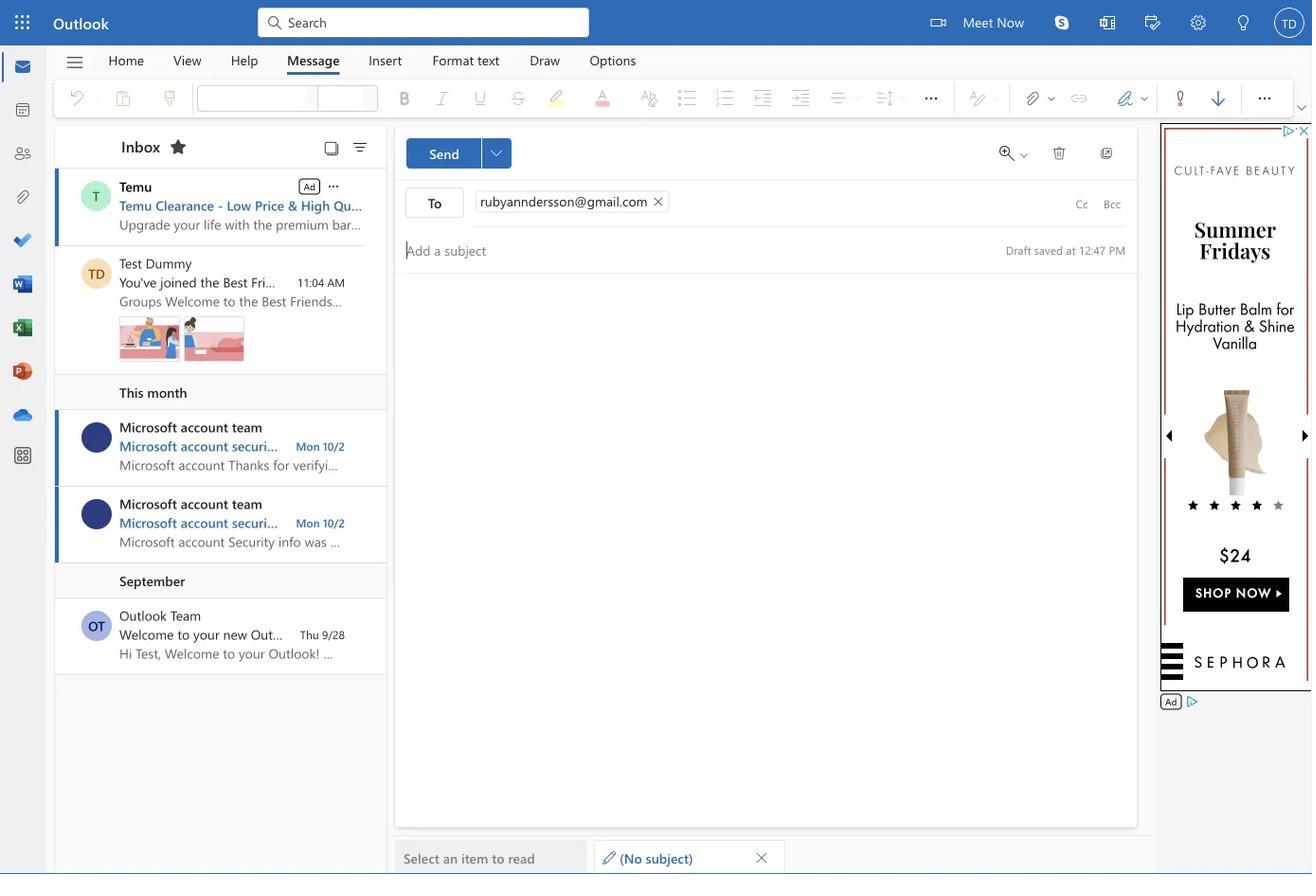 Task type: vqa. For each thing, say whether or not it's contained in the screenshot.
second mon
yes



Task type: locate. For each thing, give the bounding box(es) containing it.
1 mon 10/2 from the top
[[296, 439, 345, 454]]

 button
[[749, 845, 775, 871]]

friends
[[251, 273, 294, 291]]

temu right "temu" 'icon'
[[119, 197, 152, 214]]

 right 
[[1019, 150, 1030, 161]]

microsoft account team image
[[82, 423, 112, 453], [82, 499, 112, 530]]

0 vertical spatial mt
[[87, 429, 106, 446]]

0 vertical spatial security
[[232, 437, 279, 455]]

message list section
[[55, 121, 387, 874]]

people image
[[13, 145, 32, 164]]

am
[[327, 275, 345, 290]]

0 vertical spatial info
[[282, 437, 306, 455]]

0 vertical spatial select a conversation checkbox
[[82, 423, 119, 453]]

1 vertical spatial temu
[[119, 197, 152, 214]]

0 vertical spatial outlook
[[53, 12, 109, 33]]

1 vertical spatial mon
[[296, 516, 320, 531]]

security down the this month heading
[[232, 437, 279, 455]]

attachment thumbnail image
[[119, 317, 180, 362], [184, 317, 245, 362]]


[[1209, 89, 1228, 108]]

0 vertical spatial 10/2
[[323, 439, 345, 454]]

(no
[[620, 849, 642, 867]]

at
[[1066, 242, 1076, 257]]

help
[[231, 51, 258, 69]]

you've joined the best friends chat group
[[119, 273, 363, 291]]

 button down 
[[913, 80, 951, 118]]


[[755, 852, 769, 865]]

1 mt from the top
[[87, 429, 106, 446]]

temu
[[119, 178, 152, 195], [119, 197, 152, 214]]


[[922, 89, 941, 108], [1256, 89, 1275, 108], [326, 179, 341, 194]]

0 vertical spatial microsoft account team image
[[82, 423, 112, 453]]

 left  dropdown button
[[1256, 89, 1275, 108]]

basic text group
[[197, 80, 951, 118]]

microsoft
[[119, 418, 177, 436], [119, 437, 177, 455], [119, 495, 177, 513], [119, 514, 177, 532]]

 inside dropdown button
[[1297, 103, 1307, 113]]

 inside the 'message list no conversations selected' list box
[[326, 179, 341, 194]]

inbox
[[121, 136, 160, 156]]

1 horizontal spatial to
[[492, 849, 505, 867]]

1 horizontal spatial  button
[[363, 85, 378, 112]]

microsoft account team down month
[[119, 418, 262, 436]]

outlook inside banner
[[53, 12, 109, 33]]

this month heading
[[55, 375, 387, 410]]

outlook.com
[[251, 626, 327, 644]]

security left was
[[232, 514, 279, 532]]

 button down the message button
[[303, 85, 318, 112]]

 button
[[56, 46, 94, 79]]

 button inside the 'message list no conversations selected' list box
[[325, 177, 342, 195]]

info left was
[[282, 514, 306, 532]]

mon 10/2
[[296, 439, 345, 454], [296, 516, 345, 531]]


[[1297, 103, 1307, 113], [491, 148, 502, 159]]

 right 
[[1139, 93, 1151, 104]]

0 horizontal spatial 
[[491, 148, 502, 159]]

0 vertical spatial mon
[[296, 439, 320, 454]]

mon left the added
[[296, 516, 320, 531]]

read
[[508, 849, 535, 867]]

account
[[181, 418, 228, 436], [181, 437, 228, 455], [181, 495, 228, 513], [181, 514, 228, 532], [331, 626, 377, 644]]

select a conversation checkbox down this
[[82, 423, 119, 453]]

2 mt from the top
[[87, 506, 106, 523]]

0 horizontal spatial  button
[[303, 85, 318, 112]]

2 10/2 from the top
[[323, 516, 345, 531]]

mon 10/2 for verification
[[296, 439, 345, 454]]

tab list
[[94, 45, 651, 75]]

 button
[[1294, 99, 1311, 118]]

1 horizontal spatial 
[[922, 89, 941, 108]]

2 horizontal spatial  button
[[1246, 80, 1284, 118]]

0 horizontal spatial to
[[178, 626, 190, 644]]

info left verification
[[282, 437, 306, 455]]

 up high at the left of the page
[[326, 179, 341, 194]]

1 vertical spatial team
[[232, 495, 262, 513]]

temu for temu clearance - low price & high quality
[[119, 197, 152, 214]]

1 vertical spatial to
[[492, 849, 505, 867]]

0 vertical spatial 
[[1297, 103, 1307, 113]]

application
[[0, 0, 1313, 875]]


[[323, 140, 340, 157]]

team
[[170, 607, 201, 625]]

to left the read
[[492, 849, 505, 867]]

to down team
[[178, 626, 190, 644]]

bcc button
[[1097, 189, 1128, 219]]

outlook up welcome in the left of the page
[[119, 607, 167, 625]]

2 security from the top
[[232, 514, 279, 532]]

Select a conversation checkbox
[[82, 423, 119, 453], [82, 499, 119, 530]]

1 info from the top
[[282, 437, 306, 455]]

mt for microsoft account security info verification
[[87, 429, 106, 446]]

1 temu from the top
[[119, 178, 152, 195]]

1 vertical spatial 10/2
[[323, 516, 345, 531]]

 button
[[1176, 0, 1222, 48]]

1 vertical spatial security
[[232, 514, 279, 532]]

info for was
[[282, 514, 306, 532]]

outlook team image
[[82, 611, 112, 642]]

info for verification
[[282, 437, 306, 455]]

1 horizontal spatial attachment thumbnail image
[[184, 317, 245, 362]]

cc
[[1076, 196, 1088, 211]]

message list no conversations selected list box
[[55, 169, 387, 874]]

2  button from the left
[[363, 85, 378, 112]]

0 horizontal spatial ad
[[304, 180, 316, 193]]

1 select a conversation checkbox from the top
[[82, 423, 119, 453]]


[[1052, 146, 1067, 161]]

 inside  
[[1046, 93, 1058, 104]]

 
[[1000, 146, 1030, 161]]

message
[[287, 51, 340, 69]]

 right 
[[1046, 93, 1058, 104]]

mon for verification
[[296, 439, 320, 454]]

temu right t
[[119, 178, 152, 195]]

 button
[[345, 134, 375, 160]]

Add a subject text field
[[395, 235, 989, 265]]

0 vertical spatial mon 10/2
[[296, 439, 345, 454]]

0 vertical spatial team
[[232, 418, 262, 436]]

view
[[174, 51, 201, 69]]

test
[[119, 254, 142, 272]]

1 horizontal spatial outlook
[[119, 607, 167, 625]]

ad up high at the left of the page
[[304, 180, 316, 193]]

outlook up the 
[[53, 12, 109, 33]]

2 microsoft account team image from the top
[[82, 499, 112, 530]]

attachment thumbnail image up the this month heading
[[184, 317, 245, 362]]

Select a conversation checkbox
[[82, 611, 119, 642]]

 button
[[303, 85, 318, 112], [363, 85, 378, 112]]

clearance
[[156, 197, 214, 214]]

 button right 'font size' text field
[[363, 85, 378, 112]]

1 vertical spatial select a conversation checkbox
[[82, 499, 119, 530]]

0 vertical spatial temu
[[119, 178, 152, 195]]

team up the microsoft account security info was added
[[232, 495, 262, 513]]

to do image
[[13, 232, 32, 251]]

1 10/2 from the top
[[323, 439, 345, 454]]

3 microsoft from the top
[[119, 495, 177, 513]]

10/2 up was
[[323, 439, 345, 454]]

0 horizontal spatial 
[[326, 179, 341, 194]]

 button
[[318, 134, 345, 160]]

low
[[227, 197, 251, 214]]

0 vertical spatial ad
[[304, 180, 316, 193]]

2 microsoft from the top
[[119, 437, 177, 455]]


[[1237, 15, 1252, 30]]


[[265, 13, 284, 32]]

1 microsoft account team image from the top
[[82, 423, 112, 453]]

rubyanndersson@gmail.com
[[481, 192, 648, 209]]

mon
[[296, 439, 320, 454], [296, 516, 320, 531]]

1 mon from the top
[[296, 439, 320, 454]]

 button
[[913, 80, 951, 118], [1246, 80, 1284, 118], [325, 177, 342, 195]]

 
[[1024, 89, 1058, 108]]

draw button
[[516, 45, 575, 75]]

1 vertical spatial microsoft account team image
[[82, 499, 112, 530]]

mon 10/2 up was
[[296, 439, 345, 454]]

1  button from the left
[[303, 85, 318, 112]]

td image
[[1275, 8, 1305, 38]]

excel image
[[13, 319, 32, 338]]

2 temu from the top
[[119, 197, 152, 214]]

 for 
[[1019, 150, 1030, 161]]

team
[[232, 418, 262, 436], [232, 495, 262, 513]]

thu
[[300, 627, 319, 643]]

 button left  dropdown button
[[1246, 80, 1284, 118]]

2 team from the top
[[232, 495, 262, 513]]


[[603, 852, 616, 865]]

ad
[[304, 180, 316, 193], [1166, 696, 1177, 708]]

text
[[478, 51, 500, 69]]

inbox heading
[[97, 126, 193, 168]]

1 vertical spatial info
[[282, 514, 306, 532]]

team up microsoft account security info verification at the left of the page
[[232, 418, 262, 436]]

this month
[[119, 384, 187, 401]]

 inside  
[[1019, 150, 1030, 161]]

1 vertical spatial mon 10/2
[[296, 516, 345, 531]]

bcc
[[1104, 196, 1121, 211]]

clipboard group
[[58, 80, 189, 118]]

to button
[[406, 188, 464, 218]]

test dummy image
[[82, 259, 112, 289]]

 inside the basic text group
[[922, 89, 941, 108]]

9/28
[[322, 627, 345, 643]]


[[1055, 15, 1070, 30]]

0 vertical spatial microsoft account team
[[119, 418, 262, 436]]

0 horizontal spatial attachment thumbnail image
[[119, 317, 180, 362]]

powerpoint image
[[13, 363, 32, 382]]

ad left set your advertising preferences image
[[1166, 696, 1177, 708]]

1 vertical spatial mt
[[87, 506, 106, 523]]

 right the send button
[[491, 148, 502, 159]]

0 vertical spatial to
[[178, 626, 190, 644]]

select a conversation checkbox for microsoft account security info verification
[[82, 423, 119, 453]]

mon up was
[[296, 439, 320, 454]]

attachment thumbnail image up this month
[[119, 317, 180, 362]]

2 mon 10/2 from the top
[[296, 516, 345, 531]]

microsoft account team image for microsoft account security info verification
[[82, 423, 112, 453]]

0 horizontal spatial  button
[[325, 177, 342, 195]]

 button
[[1041, 138, 1079, 169]]

select a conversation checkbox for microsoft account security info was added
[[82, 499, 119, 530]]

security for was
[[232, 514, 279, 532]]

microsoft account team up the microsoft account security info was added
[[119, 495, 262, 513]]

meet now
[[963, 13, 1025, 30]]

1 team from the top
[[232, 418, 262, 436]]

view button
[[159, 45, 216, 75]]

2 microsoft account team from the top
[[119, 495, 262, 513]]

1 vertical spatial outlook
[[119, 607, 167, 625]]

team for was
[[232, 495, 262, 513]]

 right 
[[1297, 103, 1307, 113]]

mt
[[87, 429, 106, 446], [87, 506, 106, 523]]

mon 10/2 down verification
[[296, 516, 345, 531]]

1 microsoft account team from the top
[[119, 418, 262, 436]]

 button for 'font size' text field
[[363, 85, 378, 112]]

microsoft account team for microsoft account security info verification
[[119, 418, 262, 436]]

 inside popup button
[[491, 148, 502, 159]]

to
[[428, 194, 442, 211]]

outlook for outlook
[[53, 12, 109, 33]]

1 vertical spatial ad
[[1166, 696, 1177, 708]]

mail image
[[13, 58, 32, 77]]

 down 
[[922, 89, 941, 108]]

1 vertical spatial 
[[491, 148, 502, 159]]

2 mon from the top
[[296, 516, 320, 531]]

&
[[288, 197, 297, 214]]

mon 10/2 for was
[[296, 516, 345, 531]]

security for verification
[[232, 437, 279, 455]]

price
[[255, 197, 284, 214]]

1 vertical spatial microsoft account team
[[119, 495, 262, 513]]

insert
[[369, 51, 402, 69]]

 button
[[1131, 0, 1176, 48]]

microsoft account team
[[119, 418, 262, 436], [119, 495, 262, 513]]

Search field
[[286, 12, 578, 32]]

help button
[[217, 45, 272, 75]]

0 horizontal spatial outlook
[[53, 12, 109, 33]]

tab list containing home
[[94, 45, 651, 75]]

1 horizontal spatial  button
[[913, 80, 951, 118]]

10/2
[[323, 439, 345, 454], [323, 516, 345, 531]]

2 select a conversation checkbox from the top
[[82, 499, 119, 530]]

10/2 down verification
[[323, 516, 345, 531]]

1 security from the top
[[232, 437, 279, 455]]

 inside  
[[1139, 93, 1151, 104]]

saved
[[1035, 242, 1063, 257]]

 (no subject)
[[603, 849, 693, 867]]

info
[[282, 437, 306, 455], [282, 514, 306, 532]]

security
[[232, 437, 279, 455], [232, 514, 279, 532]]

to inside button
[[492, 849, 505, 867]]

 button up high at the left of the page
[[325, 177, 342, 195]]

outlook inside the 'message list no conversations selected' list box
[[119, 607, 167, 625]]

2 info from the top
[[282, 514, 306, 532]]

1 horizontal spatial 
[[1297, 103, 1307, 113]]

select a conversation checkbox up september
[[82, 499, 119, 530]]



Task type: describe. For each thing, give the bounding box(es) containing it.
you've
[[119, 273, 157, 291]]

format text
[[433, 51, 500, 69]]

t
[[93, 187, 100, 205]]

Font size text field
[[318, 87, 362, 110]]

 button
[[1222, 0, 1267, 48]]

1 horizontal spatial ad
[[1166, 696, 1177, 708]]

chat
[[297, 273, 324, 291]]

rubyanndersson@gmail.com button
[[476, 191, 670, 213]]

send
[[429, 145, 459, 162]]

application containing outlook
[[0, 0, 1313, 875]]

welcome to your new outlook.com account
[[119, 626, 377, 644]]

insert button
[[355, 45, 416, 75]]

navigation pane region
[[54, 118, 257, 875]]

files image
[[13, 189, 32, 208]]

onedrive image
[[13, 407, 32, 426]]

temu for temu
[[119, 178, 152, 195]]

Font text field
[[198, 87, 302, 110]]

meet
[[963, 13, 994, 30]]

Select a conversation checkbox
[[82, 259, 119, 289]]

tags group
[[1162, 80, 1238, 114]]

microsoft account security info was added
[[119, 514, 374, 532]]

options button
[[576, 45, 651, 75]]

format
[[433, 51, 474, 69]]

subject)
[[646, 849, 693, 867]]

month
[[147, 384, 187, 401]]

microsoft account security info verification
[[119, 437, 377, 455]]

quality
[[334, 197, 377, 214]]

group
[[328, 273, 363, 291]]

was
[[310, 514, 332, 532]]

1 microsoft from the top
[[119, 418, 177, 436]]

11:04 am
[[297, 275, 345, 290]]

td
[[88, 265, 105, 282]]

verification
[[310, 437, 377, 455]]

11:04
[[297, 275, 324, 290]]


[[1116, 89, 1135, 108]]

to inside the 'message list no conversations selected' list box
[[178, 626, 190, 644]]

an
[[443, 849, 458, 867]]

 for  popup button
[[491, 148, 502, 159]]

include group
[[1014, 80, 1153, 118]]

word image
[[13, 276, 32, 295]]

team for verification
[[232, 418, 262, 436]]

home
[[109, 51, 144, 69]]

 button
[[163, 132, 193, 162]]

10/2 for verification
[[323, 439, 345, 454]]


[[1146, 15, 1161, 30]]


[[1171, 89, 1190, 108]]

 button
[[1162, 83, 1200, 114]]

your
[[193, 626, 220, 644]]

format text button
[[418, 45, 514, 75]]

draw
[[530, 51, 560, 69]]

 button
[[1088, 138, 1126, 169]]


[[1000, 146, 1015, 161]]

reading pane main content
[[388, 118, 1156, 875]]

outlook link
[[53, 0, 109, 45]]

12:47
[[1079, 242, 1106, 257]]

mt for microsoft account security info was added
[[87, 506, 106, 523]]

1 attachment thumbnail image from the left
[[119, 317, 180, 362]]

calendar image
[[13, 101, 32, 120]]

dummy
[[146, 254, 192, 272]]

4 microsoft from the top
[[119, 514, 177, 532]]

send button
[[407, 138, 482, 169]]

2 horizontal spatial 
[[1256, 89, 1275, 108]]

 left 'font size' text field
[[305, 93, 317, 104]]

more apps image
[[13, 447, 32, 466]]

inbox 
[[121, 136, 188, 156]]

set your advertising preferences image
[[1185, 695, 1200, 710]]

microsoft account team for microsoft account security info was added
[[119, 495, 262, 513]]

draft
[[1006, 242, 1032, 257]]


[[1099, 146, 1115, 161]]

select an item to read
[[404, 849, 535, 867]]

To text field
[[474, 191, 1067, 217]]


[[931, 15, 946, 30]]


[[351, 138, 370, 157]]

select
[[404, 849, 440, 867]]

options
[[590, 51, 636, 69]]

microsoft account team image for microsoft account security info was added
[[82, 499, 112, 530]]

home button
[[94, 45, 158, 75]]

-
[[218, 197, 223, 214]]


[[65, 53, 85, 73]]

outlook team
[[119, 607, 201, 625]]


[[1100, 15, 1115, 30]]

outlook for outlook team
[[119, 607, 167, 625]]

joined
[[160, 273, 197, 291]]

cc button
[[1067, 189, 1097, 219]]


[[1191, 15, 1206, 30]]

select an item to read button
[[395, 841, 587, 875]]

best
[[223, 273, 248, 291]]

temu image
[[81, 181, 111, 211]]

 for  dropdown button
[[1297, 103, 1307, 113]]

left-rail-appbar navigation
[[4, 45, 42, 438]]

outlook banner
[[0, 0, 1313, 48]]

2 attachment thumbnail image from the left
[[184, 317, 245, 362]]

draft saved at 12:47 pm
[[1006, 242, 1126, 257]]

temu clearance - low price & high quality
[[119, 197, 377, 214]]

september
[[119, 572, 185, 590]]

 button
[[1085, 0, 1131, 48]]

september heading
[[55, 564, 387, 599]]

new
[[223, 626, 247, 644]]

pm
[[1109, 242, 1126, 257]]


[[169, 137, 188, 156]]

mon for was
[[296, 516, 320, 531]]

 right 'font size' text field
[[365, 93, 376, 104]]

message button
[[273, 45, 354, 75]]

 for 
[[1139, 93, 1151, 104]]

ad inside the 'message list no conversations selected' list box
[[304, 180, 316, 193]]

10/2 for was
[[323, 516, 345, 531]]

 for 
[[1046, 93, 1058, 104]]

 button
[[481, 138, 512, 169]]

high
[[301, 197, 330, 214]]

 search field
[[258, 0, 589, 43]]

 button for font text field
[[303, 85, 318, 112]]

now
[[997, 13, 1025, 30]]

ot
[[88, 617, 105, 635]]



